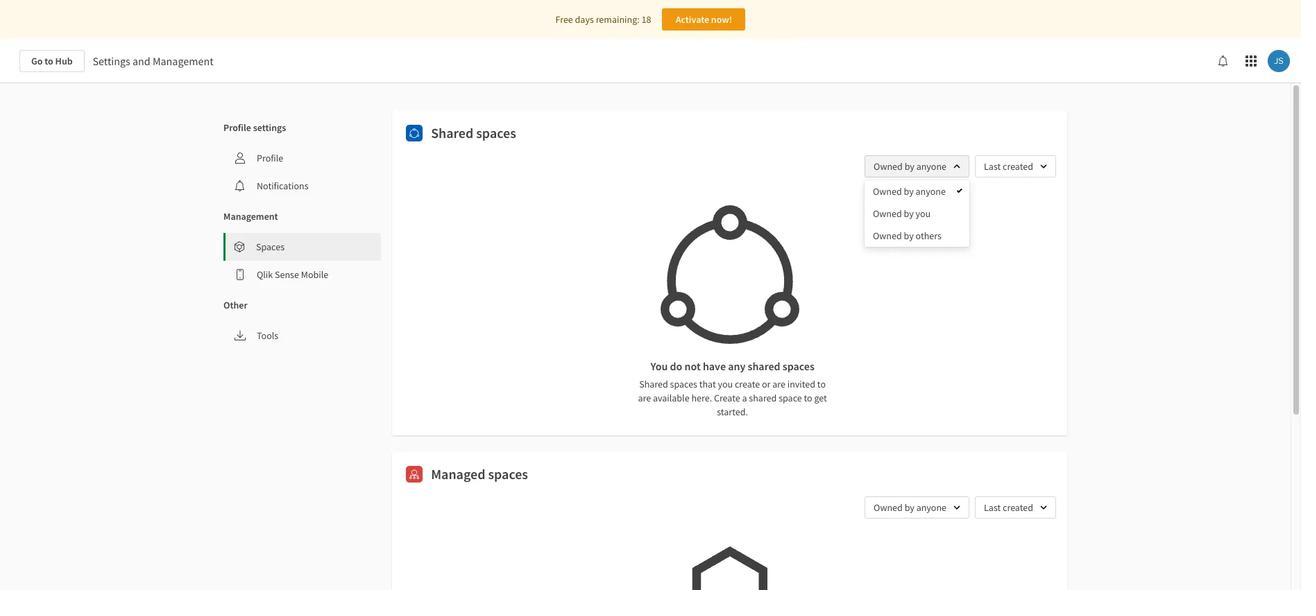 Task type: locate. For each thing, give the bounding box(es) containing it.
or
[[762, 378, 771, 391]]

anyone inside owned by anyone field
[[917, 160, 947, 173]]

1 vertical spatial owned by anyone
[[873, 185, 946, 198]]

you inside you do not have any shared spaces shared spaces that you create or are invited to are available here. create a shared space to get started.
[[718, 378, 733, 391]]

anyone down owned by anyone field
[[916, 185, 946, 198]]

profile
[[224, 122, 251, 134], [257, 152, 283, 165]]

0 horizontal spatial profile
[[224, 122, 251, 134]]

management up spaces
[[224, 210, 278, 223]]

1 horizontal spatial to
[[804, 392, 813, 405]]

1 horizontal spatial you
[[916, 208, 931, 220]]

shared down or
[[749, 392, 777, 405]]

1 vertical spatial shared
[[749, 392, 777, 405]]

to left get
[[804, 392, 813, 405]]

1 horizontal spatial shared
[[640, 378, 668, 391]]

1 horizontal spatial are
[[773, 378, 786, 391]]

managed spaces
[[431, 466, 528, 483]]

management
[[153, 54, 214, 68], [224, 210, 278, 223]]

profile left settings
[[224, 122, 251, 134]]

anyone inside list box
[[916, 185, 946, 198]]

tools
[[257, 330, 279, 342]]

management right and
[[153, 54, 214, 68]]

1 vertical spatial you
[[718, 378, 733, 391]]

you up create
[[718, 378, 733, 391]]

18
[[642, 13, 652, 26]]

space
[[779, 392, 802, 405]]

to up get
[[818, 378, 826, 391]]

shared inside you do not have any shared spaces shared spaces that you create or are invited to are available here. create a shared space to get started.
[[640, 378, 668, 391]]

anyone for owned by anyone field
[[917, 160, 947, 173]]

shared
[[431, 124, 474, 142], [640, 378, 668, 391]]

spaces
[[256, 241, 285, 253]]

do
[[670, 360, 683, 374]]

2 horizontal spatial to
[[818, 378, 826, 391]]

0 vertical spatial management
[[153, 54, 214, 68]]

settings
[[93, 54, 130, 68]]

0 horizontal spatial are
[[638, 392, 651, 405]]

0 vertical spatial profile
[[224, 122, 251, 134]]

1 horizontal spatial profile
[[257, 152, 283, 165]]

here.
[[692, 392, 712, 405]]

activate now!
[[676, 13, 733, 26]]

you
[[916, 208, 931, 220], [718, 378, 733, 391]]

you up others
[[916, 208, 931, 220]]

1 horizontal spatial management
[[224, 210, 278, 223]]

shared
[[748, 360, 781, 374], [749, 392, 777, 405]]

shared up or
[[748, 360, 781, 374]]

1 vertical spatial profile
[[257, 152, 283, 165]]

tools link
[[224, 322, 381, 350]]

are left available
[[638, 392, 651, 405]]

0 horizontal spatial shared
[[431, 124, 474, 142]]

owned by anyone
[[874, 160, 947, 173], [873, 185, 946, 198]]

mobile
[[301, 269, 329, 281]]

1 vertical spatial shared
[[640, 378, 668, 391]]

get
[[815, 392, 827, 405]]

qlik sense mobile link
[[224, 261, 381, 289]]

0 horizontal spatial you
[[718, 378, 733, 391]]

are right or
[[773, 378, 786, 391]]

to
[[45, 55, 53, 67], [818, 378, 826, 391], [804, 392, 813, 405]]

by
[[905, 160, 915, 173], [904, 185, 914, 198], [904, 208, 914, 220], [904, 230, 914, 242]]

are
[[773, 378, 786, 391], [638, 392, 651, 405]]

any
[[728, 360, 746, 374]]

by inside field
[[905, 160, 915, 173]]

list box
[[865, 181, 970, 247]]

anyone
[[917, 160, 947, 173], [916, 185, 946, 198]]

profile up notifications
[[257, 152, 283, 165]]

spaces
[[476, 124, 516, 142], [783, 360, 815, 374], [670, 378, 698, 391], [488, 466, 528, 483]]

0 vertical spatial owned by anyone
[[874, 160, 947, 173]]

0 vertical spatial to
[[45, 55, 53, 67]]

available
[[653, 392, 690, 405]]

go
[[31, 55, 43, 67]]

activate now! link
[[663, 8, 746, 31]]

anyone up the owned by you
[[917, 160, 947, 173]]

owned by anyone inside field
[[874, 160, 947, 173]]

to right go
[[45, 55, 53, 67]]

1 vertical spatial anyone
[[916, 185, 946, 198]]

0 vertical spatial are
[[773, 378, 786, 391]]

you do not have any shared spaces shared spaces that you create or are invited to are available here. create a shared space to get started.
[[638, 360, 827, 419]]

you inside list box
[[916, 208, 931, 220]]

0 vertical spatial you
[[916, 208, 931, 220]]

you
[[651, 360, 668, 374]]

0 vertical spatial anyone
[[917, 160, 947, 173]]

free
[[556, 13, 573, 26]]

notifications
[[257, 180, 309, 192]]

owned by you
[[873, 208, 931, 220]]

settings and management
[[93, 54, 214, 68]]

owned
[[874, 160, 903, 173], [873, 185, 902, 198], [873, 208, 902, 220], [873, 230, 902, 242]]



Task type: vqa. For each thing, say whether or not it's contained in the screenshot.
Amazon to the left
no



Task type: describe. For each thing, give the bounding box(es) containing it.
profile for profile settings
[[224, 122, 251, 134]]

1 vertical spatial are
[[638, 392, 651, 405]]

create
[[735, 378, 760, 391]]

now!
[[712, 13, 733, 26]]

a
[[743, 392, 747, 405]]

2 vertical spatial to
[[804, 392, 813, 405]]

0 horizontal spatial to
[[45, 55, 53, 67]]

other
[[224, 299, 248, 312]]

notifications link
[[224, 172, 381, 200]]

others
[[916, 230, 942, 242]]

started.
[[717, 406, 748, 419]]

shared spaces
[[431, 124, 516, 142]]

anyone for list box containing owned by anyone
[[916, 185, 946, 198]]

and
[[133, 54, 150, 68]]

create
[[714, 392, 741, 405]]

qlik
[[257, 269, 273, 281]]

free days remaining: 18
[[556, 13, 652, 26]]

settings
[[253, 122, 286, 134]]

list box containing owned by anyone
[[865, 181, 970, 247]]

days
[[575, 13, 594, 26]]

go to hub link
[[19, 50, 84, 72]]

1 vertical spatial management
[[224, 210, 278, 223]]

activate
[[676, 13, 710, 26]]

Owned by anyone field
[[865, 156, 970, 178]]

profile settings
[[224, 122, 286, 134]]

sense
[[275, 269, 299, 281]]

qlik sense mobile
[[257, 269, 329, 281]]

0 vertical spatial shared
[[431, 124, 474, 142]]

1 vertical spatial to
[[818, 378, 826, 391]]

owned inside field
[[874, 160, 903, 173]]

hub
[[55, 55, 73, 67]]

managed
[[431, 466, 486, 483]]

0 horizontal spatial management
[[153, 54, 214, 68]]

go to hub
[[31, 55, 73, 67]]

spaces link
[[226, 233, 381, 261]]

remaining:
[[596, 13, 640, 26]]

have
[[703, 360, 726, 374]]

that
[[700, 378, 716, 391]]

profile for profile
[[257, 152, 283, 165]]

0 vertical spatial shared
[[748, 360, 781, 374]]

not
[[685, 360, 701, 374]]

profile link
[[224, 144, 381, 172]]

owned by others
[[873, 230, 942, 242]]

invited
[[788, 378, 816, 391]]



